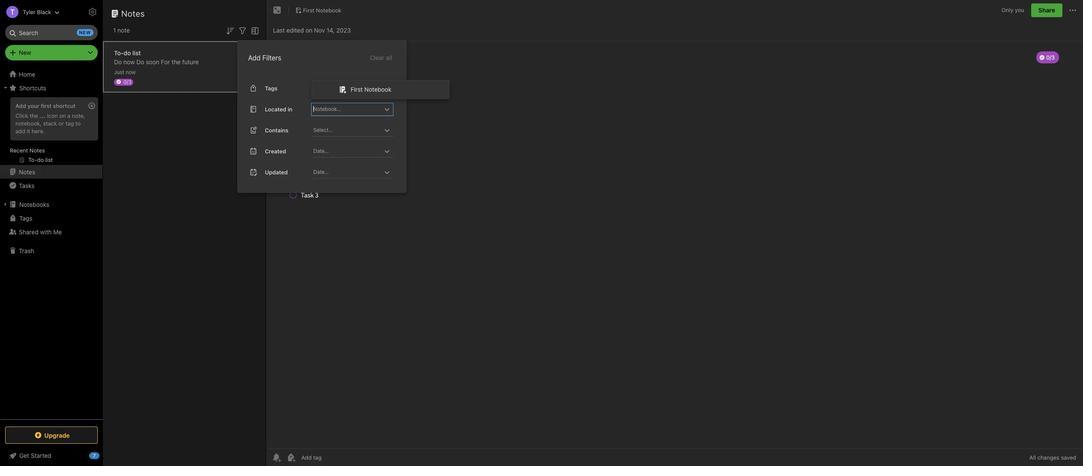 Task type: locate. For each thing, give the bounding box(es) containing it.
0 vertical spatial on
[[306, 26, 312, 34]]

upgrade button
[[5, 427, 98, 444]]

get started
[[19, 452, 51, 460]]

add filters
[[248, 54, 281, 62]]

1 horizontal spatial first
[[351, 86, 363, 93]]

notes right the recent at the left of page
[[30, 147, 45, 154]]

the inside to-do list do now do soon for the future
[[172, 58, 181, 65]]

1 vertical spatial notes
[[30, 147, 45, 154]]

 input text field
[[312, 124, 382, 136]]

new
[[79, 30, 91, 35]]

click to collapse image
[[100, 451, 106, 461]]

or
[[59, 120, 64, 127]]

click the ...
[[15, 112, 45, 119]]

1 horizontal spatial the
[[172, 58, 181, 65]]

add for add filters
[[248, 54, 261, 62]]

click
[[15, 112, 28, 119]]

do down "to-" at the left top
[[114, 58, 122, 65]]

Located in field
[[312, 103, 393, 116]]

notes inside group
[[30, 147, 45, 154]]

it
[[27, 128, 30, 135]]

contains
[[265, 127, 288, 134]]

1 horizontal spatial on
[[306, 26, 312, 34]]

black
[[37, 8, 51, 15]]

the right for
[[172, 58, 181, 65]]

group containing add your first shortcut
[[0, 95, 102, 168]]

with
[[40, 228, 52, 236]]

shortcut
[[53, 102, 76, 109]]

1 horizontal spatial notebook
[[364, 86, 391, 93]]

on inside icon on a note, notebook, stack or tag to add it here.
[[59, 112, 66, 119]]

do down list
[[136, 58, 144, 65]]

shortcuts
[[19, 84, 46, 92]]

1 do from the left
[[114, 58, 122, 65]]

now inside to-do list do now do soon for the future
[[123, 58, 135, 65]]

1 horizontal spatial add
[[248, 54, 261, 62]]

1 date… from the top
[[313, 148, 329, 154]]

0 vertical spatial notes
[[121, 9, 145, 18]]

all
[[1030, 454, 1036, 461]]

0 horizontal spatial first notebook
[[303, 7, 341, 14]]

trash link
[[0, 244, 102, 258]]

add left filters
[[248, 54, 261, 62]]

first notebook inside button
[[303, 7, 341, 14]]

new
[[19, 49, 31, 56]]

1 vertical spatial tags
[[19, 215, 32, 222]]

recent notes
[[10, 147, 45, 154]]

first up last edited on nov 14, 2023
[[303, 7, 314, 14]]

...
[[40, 112, 45, 119]]

add tag image
[[286, 453, 296, 463]]

1 horizontal spatial do
[[136, 58, 144, 65]]

notebook down clear all button
[[364, 86, 391, 93]]

1 vertical spatial date…
[[313, 169, 329, 175]]

share button
[[1031, 3, 1063, 17]]

now down do
[[123, 58, 135, 65]]

expand note image
[[272, 5, 282, 15]]

now up 0/3
[[126, 69, 136, 75]]

1 note
[[113, 27, 130, 34]]

Help and Learning task checklist field
[[0, 449, 103, 463]]

located
[[265, 106, 286, 113]]

0 horizontal spatial first
[[303, 7, 314, 14]]

do
[[124, 49, 131, 56]]

0 vertical spatial notebook
[[316, 7, 341, 14]]

1 vertical spatial now
[[126, 69, 136, 75]]

Add filters field
[[237, 25, 248, 36]]

icon
[[47, 112, 58, 119]]

recent
[[10, 147, 28, 154]]

first notebook up located in "field"
[[351, 86, 391, 93]]

clear all button
[[369, 53, 393, 63]]

add for add your first shortcut
[[15, 102, 26, 109]]

date… inside field
[[313, 169, 329, 175]]

0 vertical spatial first
[[303, 7, 314, 14]]

tags up located
[[265, 85, 277, 92]]

home
[[19, 71, 35, 78]]

tags up shared
[[19, 215, 32, 222]]

notes up the note
[[121, 9, 145, 18]]

1 vertical spatial the
[[30, 112, 38, 119]]

first notebook
[[303, 7, 341, 14], [351, 86, 391, 93]]

2023
[[336, 26, 351, 34]]

notes
[[121, 9, 145, 18], [30, 147, 45, 154], [19, 168, 35, 176]]

first notebook up "nov"
[[303, 7, 341, 14]]

do
[[114, 58, 122, 65], [136, 58, 144, 65]]

0 horizontal spatial do
[[114, 58, 122, 65]]

0 vertical spatial the
[[172, 58, 181, 65]]

here.
[[32, 128, 45, 135]]

0 vertical spatial date…
[[313, 148, 329, 154]]

only
[[1002, 7, 1014, 13]]

note,
[[72, 112, 85, 119]]

1 horizontal spatial tags
[[265, 85, 277, 92]]

first up located in "field"
[[351, 86, 363, 93]]

tree
[[0, 67, 103, 419]]

future
[[182, 58, 199, 65]]

group
[[0, 95, 102, 168]]

add
[[248, 54, 261, 62], [15, 102, 26, 109]]

0 vertical spatial now
[[123, 58, 135, 65]]

notes inside notes link
[[19, 168, 35, 176]]

icon on a note, notebook, stack or tag to add it here.
[[15, 112, 85, 135]]

on left a
[[59, 112, 66, 119]]

tyler
[[23, 8, 35, 15]]

now
[[123, 58, 135, 65], [126, 69, 136, 75]]

tooltip
[[207, 5, 253, 22]]

0 vertical spatial tags
[[265, 85, 277, 92]]

add
[[15, 128, 25, 135]]

shortcuts button
[[0, 81, 102, 95]]

date… down  date picker field
[[313, 169, 329, 175]]

last
[[273, 26, 285, 34]]

View options field
[[248, 25, 260, 36]]

list
[[132, 49, 141, 56]]

tags
[[265, 85, 277, 92], [19, 215, 32, 222]]

notes link
[[0, 165, 102, 179]]

 input text field
[[312, 103, 382, 115]]

to-
[[114, 49, 124, 56]]

notebook
[[316, 7, 341, 14], [364, 86, 391, 93]]

first
[[303, 7, 314, 14], [351, 86, 363, 93]]

Add tag field
[[300, 454, 365, 462]]

Account field
[[0, 3, 60, 21]]

shared with me link
[[0, 225, 102, 239]]

tags button
[[0, 211, 102, 225]]

1 vertical spatial add
[[15, 102, 26, 109]]

0 horizontal spatial add
[[15, 102, 26, 109]]

2 vertical spatial notes
[[19, 168, 35, 176]]

more actions image
[[1068, 5, 1078, 15]]

get
[[19, 452, 29, 460]]

0 vertical spatial add
[[248, 54, 261, 62]]

date… inside  date picker field
[[313, 148, 329, 154]]

1 horizontal spatial first notebook
[[351, 86, 391, 93]]

 Date picker field
[[312, 145, 401, 158]]

share
[[1039, 6, 1055, 14]]

new search field
[[11, 25, 93, 40]]

date… down  input text box
[[313, 148, 329, 154]]

on
[[306, 26, 312, 34], [59, 112, 66, 119]]

the
[[172, 58, 181, 65], [30, 112, 38, 119]]

the left ...
[[30, 112, 38, 119]]

notes up tasks
[[19, 168, 35, 176]]

to
[[75, 120, 81, 127]]

notebook up 14,
[[316, 7, 341, 14]]

1 vertical spatial on
[[59, 112, 66, 119]]

nov
[[314, 26, 325, 34]]

1 vertical spatial notebook
[[364, 86, 391, 93]]

date…
[[313, 148, 329, 154], [313, 169, 329, 175]]

0 horizontal spatial notebook
[[316, 7, 341, 14]]

upgrade
[[44, 432, 70, 439]]

you
[[1015, 7, 1024, 13]]

trash
[[19, 247, 34, 254]]

0 vertical spatial first notebook
[[303, 7, 341, 14]]

0 horizontal spatial the
[[30, 112, 38, 119]]

0 horizontal spatial on
[[59, 112, 66, 119]]

notebook inside button
[[316, 7, 341, 14]]

0 horizontal spatial tags
[[19, 215, 32, 222]]

2 date… from the top
[[313, 169, 329, 175]]

tasks
[[19, 182, 34, 189]]

date… for updated
[[313, 169, 329, 175]]

updated
[[265, 169, 288, 176]]

on left "nov"
[[306, 26, 312, 34]]

add up click
[[15, 102, 26, 109]]



Task type: vqa. For each thing, say whether or not it's contained in the screenshot.
Main element
no



Task type: describe. For each thing, give the bounding box(es) containing it.
shared with me
[[19, 228, 62, 236]]

new button
[[5, 45, 98, 60]]

soon
[[146, 58, 159, 65]]

saved
[[1061, 454, 1076, 461]]

expand notebooks image
[[2, 201, 9, 208]]

changes
[[1038, 454, 1060, 461]]

last edited on nov 14, 2023
[[273, 26, 351, 34]]

tags inside button
[[19, 215, 32, 222]]

to-do list do now do soon for the future
[[114, 49, 199, 65]]

for
[[161, 58, 170, 65]]

all
[[386, 54, 392, 61]]

note window element
[[266, 0, 1083, 466]]

filters
[[262, 54, 281, 62]]

in
[[288, 106, 292, 113]]

More actions field
[[1068, 3, 1078, 17]]

first notebook button
[[292, 4, 344, 16]]

0/3
[[123, 79, 131, 85]]

1 vertical spatial first
[[351, 86, 363, 93]]

only you
[[1002, 7, 1024, 13]]

first
[[41, 102, 52, 109]]

1
[[113, 27, 116, 34]]

all changes saved
[[1030, 454, 1076, 461]]

on inside note window element
[[306, 26, 312, 34]]

Search text field
[[11, 25, 92, 40]]

1 vertical spatial first notebook
[[351, 86, 391, 93]]

me
[[53, 228, 62, 236]]

date… for created
[[313, 148, 329, 154]]

 Date picker field
[[312, 166, 401, 179]]

the inside group
[[30, 112, 38, 119]]

tyler black
[[23, 8, 51, 15]]

add filters image
[[237, 26, 248, 36]]

edited
[[286, 26, 304, 34]]

stack
[[43, 120, 57, 127]]

settings image
[[87, 7, 98, 17]]

located in
[[265, 106, 292, 113]]

tasks button
[[0, 179, 102, 192]]

a
[[67, 112, 70, 119]]

your
[[28, 102, 39, 109]]

tree containing home
[[0, 67, 103, 419]]

tag
[[65, 120, 74, 127]]

notebooks
[[19, 201, 49, 208]]

14,
[[327, 26, 335, 34]]

clear
[[370, 54, 384, 61]]

note
[[118, 27, 130, 34]]

notebooks link
[[0, 198, 102, 211]]

started
[[31, 452, 51, 460]]

home link
[[0, 67, 103, 81]]

just now
[[114, 69, 136, 75]]

2 do from the left
[[136, 58, 144, 65]]

created
[[265, 148, 286, 155]]

just
[[114, 69, 124, 75]]

add a reminder image
[[271, 453, 282, 463]]

first inside button
[[303, 7, 314, 14]]

clear all
[[370, 54, 392, 61]]

notebook,
[[15, 120, 42, 127]]

shared
[[19, 228, 38, 236]]

Note Editor text field
[[266, 41, 1083, 449]]

Contains field
[[312, 124, 393, 137]]

Sort options field
[[225, 25, 235, 36]]

group inside tree
[[0, 95, 102, 168]]

7
[[93, 453, 96, 459]]

add your first shortcut
[[15, 102, 76, 109]]



